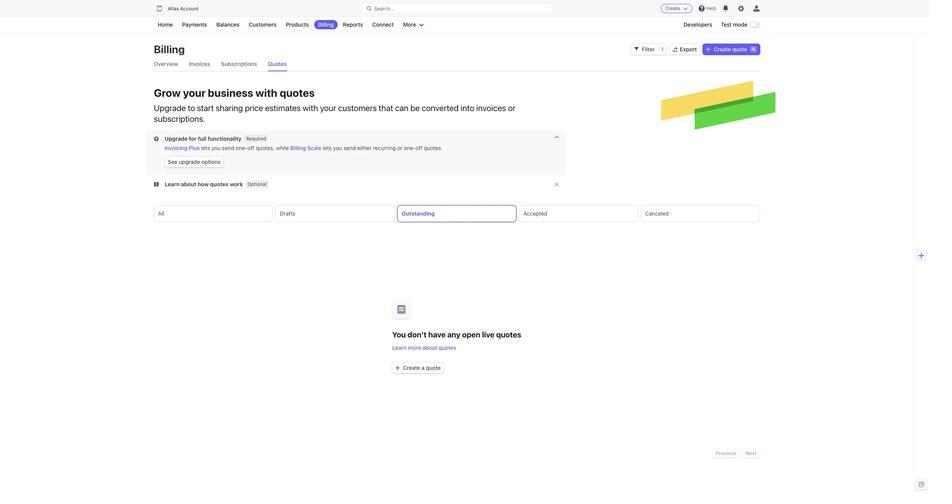 Task type: locate. For each thing, give the bounding box(es) containing it.
invoices
[[477, 103, 507, 113]]

2 horizontal spatial svg image
[[707, 47, 711, 52]]

canceled button
[[642, 206, 760, 222]]

grow
[[154, 87, 181, 99]]

1 horizontal spatial or
[[508, 103, 516, 113]]

billing up overview
[[154, 43, 185, 56]]

payments
[[182, 21, 207, 28]]

off left quotes.
[[416, 145, 423, 151]]

1 you from the left
[[212, 145, 221, 151]]

quote
[[733, 46, 748, 53], [426, 365, 441, 371]]

scale
[[308, 145, 322, 151]]

customers
[[338, 103, 377, 113]]

off
[[248, 145, 255, 151], [416, 145, 423, 151]]

products link
[[282, 20, 313, 29]]

1 horizontal spatial one-
[[404, 145, 416, 151]]

or inside grow your business with quotes upgrade to start sharing price estimates with your customers that can be converted into invoices or subscriptions.
[[508, 103, 516, 113]]

0 vertical spatial with
[[256, 87, 278, 99]]

2 tab list from the top
[[154, 206, 760, 222]]

0 horizontal spatial off
[[248, 145, 255, 151]]

create for create a quote
[[403, 365, 420, 371]]

1 horizontal spatial learn
[[393, 345, 407, 351]]

one- left quotes.
[[404, 145, 416, 151]]

quotes up estimates
[[280, 87, 315, 99]]

1 horizontal spatial billing
[[291, 145, 306, 151]]

2 vertical spatial create
[[403, 365, 420, 371]]

2 horizontal spatial billing
[[318, 21, 334, 28]]

1 vertical spatial with
[[303, 103, 318, 113]]

quotes right live
[[497, 330, 522, 339]]

0 vertical spatial or
[[508, 103, 516, 113]]

0 horizontal spatial about
[[181, 181, 196, 188]]

or right recurring
[[397, 145, 403, 151]]

overview
[[154, 61, 178, 67]]

svg image left filter
[[635, 47, 639, 52]]

create up developers link
[[666, 5, 681, 11]]

how
[[198, 181, 209, 188]]

learn about how quotes work button
[[154, 181, 245, 189]]

see
[[168, 159, 177, 165]]

upgrade inside grow your business with quotes upgrade to start sharing price estimates with your customers that can be converted into invoices or subscriptions.
[[154, 103, 186, 113]]

about inside 'dropdown button'
[[181, 181, 196, 188]]

quote left n
[[733, 46, 748, 53]]

1 horizontal spatial your
[[320, 103, 336, 113]]

with up price
[[256, 87, 278, 99]]

1 horizontal spatial about
[[423, 345, 438, 351]]

learn more about quotes
[[393, 345, 457, 351]]

create left a
[[403, 365, 420, 371]]

overview link
[[154, 57, 178, 71]]

about left the how
[[181, 181, 196, 188]]

can
[[395, 103, 409, 113]]

create quote
[[714, 46, 748, 53]]

2 svg image from the top
[[154, 182, 159, 187]]

atlas
[[168, 6, 179, 12]]

1 horizontal spatial create
[[666, 5, 681, 11]]

upgrade for full functionality
[[165, 136, 242, 142]]

0 horizontal spatial create
[[403, 365, 420, 371]]

upgrade up invoicing
[[165, 136, 188, 142]]

1 vertical spatial billing
[[154, 43, 185, 56]]

you right scale
[[333, 145, 342, 151]]

upgrade
[[154, 103, 186, 113], [165, 136, 188, 142]]

1 horizontal spatial with
[[303, 103, 318, 113]]

business
[[208, 87, 253, 99]]

svg image left create a quote
[[396, 366, 400, 371]]

0 vertical spatial learn
[[165, 181, 180, 188]]

send
[[222, 145, 234, 151], [344, 145, 356, 151]]

1 vertical spatial or
[[397, 145, 403, 151]]

0 vertical spatial svg image
[[154, 137, 159, 141]]

tab list containing all
[[154, 206, 760, 222]]

1 horizontal spatial svg image
[[635, 47, 639, 52]]

upgrade up subscriptions.
[[154, 103, 186, 113]]

svg image
[[635, 47, 639, 52], [707, 47, 711, 52], [396, 366, 400, 371]]

0 vertical spatial upgrade
[[154, 103, 186, 113]]

that
[[379, 103, 393, 113]]

outstanding button
[[398, 206, 517, 222]]

0 horizontal spatial billing
[[154, 43, 185, 56]]

connect
[[373, 21, 394, 28]]

Search… text field
[[362, 4, 552, 13]]

outstanding
[[402, 211, 435, 217]]

0 vertical spatial about
[[181, 181, 196, 188]]

one- down required
[[236, 145, 248, 151]]

options
[[202, 159, 221, 165]]

reports
[[343, 21, 363, 28]]

functionality
[[208, 136, 242, 142]]

2 you from the left
[[333, 145, 342, 151]]

1 vertical spatial quote
[[426, 365, 441, 371]]

2 horizontal spatial create
[[714, 46, 731, 53]]

with right estimates
[[303, 103, 318, 113]]

1 vertical spatial upgrade
[[165, 136, 188, 142]]

upgrade inside dropdown button
[[165, 136, 188, 142]]

0 horizontal spatial learn
[[165, 181, 180, 188]]

1 horizontal spatial send
[[344, 145, 356, 151]]

billing right while
[[291, 145, 306, 151]]

drafts button
[[276, 206, 395, 222]]

1 vertical spatial svg image
[[154, 182, 159, 187]]

create button
[[661, 4, 693, 13]]

learn down you
[[393, 345, 407, 351]]

billing left reports
[[318, 21, 334, 28]]

svg image up all
[[154, 182, 159, 187]]

0 horizontal spatial or
[[397, 145, 403, 151]]

learn for learn about how quotes work
[[165, 181, 180, 188]]

see upgrade options
[[168, 159, 221, 165]]

invoicing plus link
[[165, 145, 200, 151]]

1 vertical spatial create
[[714, 46, 731, 53]]

quote right a
[[426, 365, 441, 371]]

svg image for learn about how quotes work
[[154, 182, 159, 187]]

you don't have any open live quotes
[[393, 330, 522, 339]]

into
[[461, 103, 475, 113]]

converted
[[422, 103, 459, 113]]

1 lets from the left
[[201, 145, 210, 151]]

1 off from the left
[[248, 145, 255, 151]]

your up to
[[183, 87, 206, 99]]

svg image
[[154, 137, 159, 141], [154, 182, 159, 187]]

plus
[[189, 145, 200, 151]]

1 horizontal spatial quote
[[733, 46, 748, 53]]

2 vertical spatial billing
[[291, 145, 306, 151]]

1
[[662, 46, 664, 53]]

send down functionality
[[222, 145, 234, 151]]

lets right scale
[[323, 145, 332, 151]]

1 horizontal spatial lets
[[323, 145, 332, 151]]

live
[[482, 330, 495, 339]]

1 vertical spatial about
[[423, 345, 438, 351]]

0 vertical spatial billing
[[318, 21, 334, 28]]

lets down upgrade for full functionality
[[201, 145, 210, 151]]

off down required
[[248, 145, 255, 151]]

either
[[358, 145, 372, 151]]

or
[[508, 103, 516, 113], [397, 145, 403, 151]]

svg image down subscriptions.
[[154, 137, 159, 141]]

1 horizontal spatial off
[[416, 145, 423, 151]]

don't
[[408, 330, 427, 339]]

1 vertical spatial learn
[[393, 345, 407, 351]]

0 vertical spatial tab list
[[154, 57, 760, 71]]

learn inside 'dropdown button'
[[165, 181, 180, 188]]

about
[[181, 181, 196, 188], [423, 345, 438, 351]]

about down have
[[423, 345, 438, 351]]

work
[[230, 181, 243, 188]]

have
[[429, 330, 446, 339]]

1 one- from the left
[[236, 145, 248, 151]]

billing
[[318, 21, 334, 28], [154, 43, 185, 56], [291, 145, 306, 151]]

learn
[[165, 181, 180, 188], [393, 345, 407, 351]]

0 horizontal spatial one-
[[236, 145, 248, 151]]

svg image inside learn about how quotes work 'dropdown button'
[[154, 182, 159, 187]]

your left customers
[[320, 103, 336, 113]]

send left either in the left top of the page
[[344, 145, 356, 151]]

you
[[212, 145, 221, 151], [333, 145, 342, 151]]

1 horizontal spatial you
[[333, 145, 342, 151]]

svg image inside the upgrade for full functionality dropdown button
[[154, 137, 159, 141]]

0 horizontal spatial send
[[222, 145, 234, 151]]

0 horizontal spatial you
[[212, 145, 221, 151]]

balances link
[[213, 20, 244, 29]]

0 vertical spatial your
[[183, 87, 206, 99]]

1 vertical spatial tab list
[[154, 206, 760, 222]]

1 svg image from the top
[[154, 137, 159, 141]]

0 horizontal spatial lets
[[201, 145, 210, 151]]

next button
[[743, 449, 760, 459]]

with
[[256, 87, 278, 99], [303, 103, 318, 113]]

svg image right 'export'
[[707, 47, 711, 52]]

products
[[286, 21, 309, 28]]

export
[[680, 46, 697, 53]]

n
[[752, 46, 756, 52]]

quotes right the how
[[210, 181, 229, 188]]

1 vertical spatial your
[[320, 103, 336, 113]]

learn down see
[[165, 181, 180, 188]]

2 send from the left
[[344, 145, 356, 151]]

or right invoices
[[508, 103, 516, 113]]

create down test
[[714, 46, 731, 53]]

more button
[[400, 20, 428, 29]]

you down functionality
[[212, 145, 221, 151]]

create inside 'button'
[[666, 5, 681, 11]]

1 tab list from the top
[[154, 57, 760, 71]]

0 horizontal spatial quote
[[426, 365, 441, 371]]

0 vertical spatial create
[[666, 5, 681, 11]]

payments link
[[178, 20, 211, 29]]

tab list containing overview
[[154, 57, 760, 71]]

0 horizontal spatial svg image
[[396, 366, 400, 371]]

tab list
[[154, 57, 760, 71], [154, 206, 760, 222]]

lets
[[201, 145, 210, 151], [323, 145, 332, 151]]



Task type: vqa. For each thing, say whether or not it's contained in the screenshot.
Bill
no



Task type: describe. For each thing, give the bounding box(es) containing it.
start
[[197, 103, 214, 113]]

svg image for create quote
[[707, 47, 711, 52]]

accepted
[[524, 211, 548, 217]]

customers link
[[245, 20, 281, 29]]

sharing
[[216, 103, 243, 113]]

see upgrade options link
[[165, 157, 224, 168]]

quotes down any
[[439, 345, 457, 351]]

canceled
[[646, 211, 669, 217]]

notifications image
[[723, 5, 730, 12]]

all button
[[154, 206, 273, 222]]

previous button
[[713, 449, 740, 459]]

2 one- from the left
[[404, 145, 416, 151]]

1 send from the left
[[222, 145, 234, 151]]

drafts
[[280, 211, 295, 217]]

subscriptions.
[[154, 114, 205, 124]]

recurring
[[373, 145, 396, 151]]

upgrade
[[179, 159, 200, 165]]

0 horizontal spatial with
[[256, 87, 278, 99]]

create for create
[[666, 5, 681, 11]]

subscriptions link
[[221, 57, 257, 71]]

billing link
[[315, 20, 338, 29]]

mode
[[734, 21, 748, 28]]

help button
[[696, 2, 720, 15]]

quotes link
[[268, 57, 287, 71]]

a
[[422, 365, 425, 371]]

for
[[189, 136, 197, 142]]

svg image inside create a quote link
[[396, 366, 400, 371]]

developers link
[[680, 20, 717, 29]]

invoices
[[189, 61, 210, 67]]

export button
[[670, 44, 701, 55]]

you
[[393, 330, 406, 339]]

0 horizontal spatial your
[[183, 87, 206, 99]]

connect link
[[369, 20, 398, 29]]

home
[[158, 21, 173, 28]]

next
[[746, 451, 757, 457]]

search…
[[375, 6, 394, 11]]

filter
[[642, 46, 655, 53]]

learn more about quotes link
[[393, 345, 457, 351]]

svg image for upgrade for full functionality
[[154, 137, 159, 141]]

customers
[[249, 21, 277, 28]]

while
[[276, 145, 289, 151]]

quotes.
[[424, 145, 443, 151]]

invoicing
[[165, 145, 188, 151]]

upgrade for full functionality button
[[154, 135, 243, 143]]

all
[[158, 211, 164, 217]]

grow your business with quotes upgrade to start sharing price estimates with your customers that can be converted into invoices or subscriptions.
[[154, 87, 516, 124]]

balances
[[217, 21, 240, 28]]

quotes,
[[256, 145, 275, 151]]

account
[[180, 6, 199, 12]]

subscriptions
[[221, 61, 257, 67]]

more
[[403, 21, 416, 28]]

Search… search field
[[362, 4, 552, 13]]

quotes inside 'dropdown button'
[[210, 181, 229, 188]]

create a quote link
[[393, 363, 444, 374]]

price
[[245, 103, 263, 113]]

invoices link
[[189, 57, 210, 71]]

more
[[408, 345, 421, 351]]

full
[[198, 136, 207, 142]]

create for create quote
[[714, 46, 731, 53]]

atlas account button
[[154, 3, 207, 14]]

2 lets from the left
[[323, 145, 332, 151]]

help
[[707, 5, 717, 11]]

open
[[463, 330, 481, 339]]

accepted button
[[520, 206, 638, 222]]

be
[[411, 103, 420, 113]]

atlas account
[[168, 6, 199, 12]]

required
[[246, 136, 266, 142]]

to
[[188, 103, 195, 113]]

svg image for filter
[[635, 47, 639, 52]]

test
[[721, 21, 732, 28]]

optional
[[248, 182, 267, 187]]

2 off from the left
[[416, 145, 423, 151]]

quotes
[[268, 61, 287, 67]]

create a quote
[[403, 365, 441, 371]]

home link
[[154, 20, 177, 29]]

invoicing plus lets you send one-off quotes, while billing scale lets you send either recurring or one-off quotes.
[[165, 145, 443, 151]]

developers
[[684, 21, 713, 28]]

quotes inside grow your business with quotes upgrade to start sharing price estimates with your customers that can be converted into invoices or subscriptions.
[[280, 87, 315, 99]]

previous
[[716, 451, 737, 457]]

learn for learn more about quotes
[[393, 345, 407, 351]]

billing scale link
[[291, 145, 322, 151]]

0 vertical spatial quote
[[733, 46, 748, 53]]

reports link
[[339, 20, 367, 29]]

any
[[448, 330, 461, 339]]

estimates
[[265, 103, 301, 113]]



